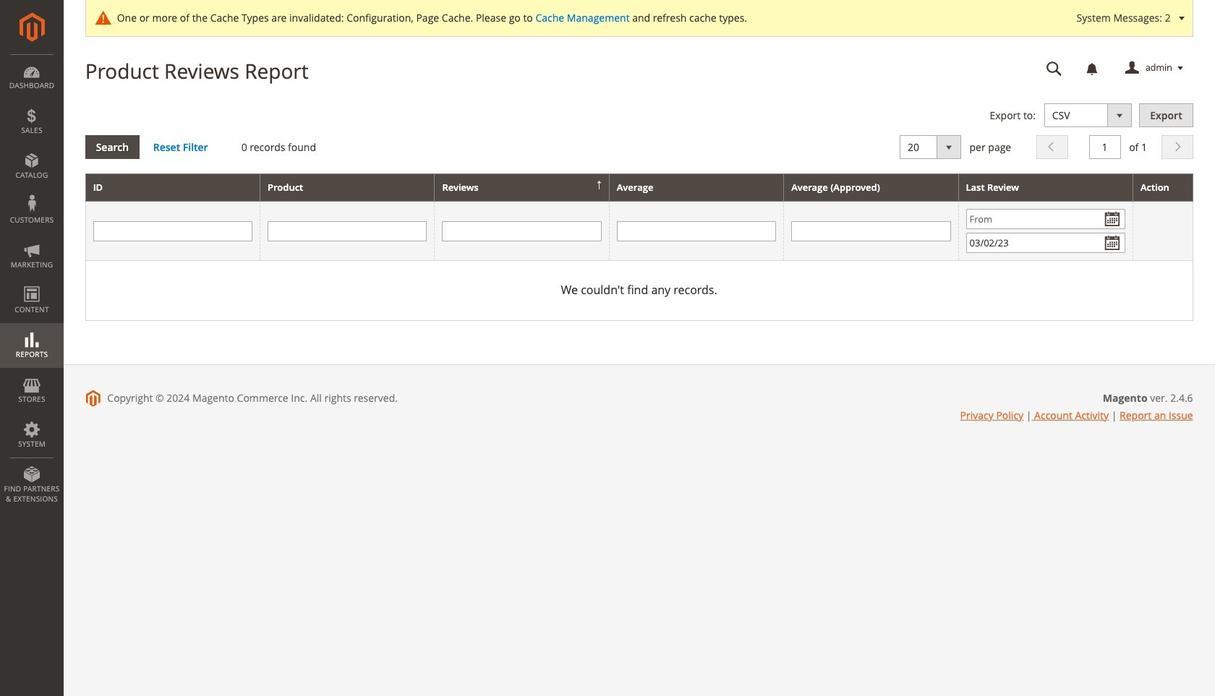 Task type: locate. For each thing, give the bounding box(es) containing it.
None text field
[[1036, 56, 1073, 81], [1089, 135, 1121, 159], [442, 221, 602, 242], [617, 221, 776, 242], [792, 221, 951, 242], [1036, 56, 1073, 81], [1089, 135, 1121, 159], [442, 221, 602, 242], [617, 221, 776, 242], [792, 221, 951, 242]]

menu bar
[[0, 54, 64, 512]]

To text field
[[966, 233, 1126, 253]]

None text field
[[93, 221, 252, 242], [268, 221, 427, 242], [93, 221, 252, 242], [268, 221, 427, 242]]



Task type: describe. For each thing, give the bounding box(es) containing it.
magento admin panel image
[[19, 12, 44, 42]]

From text field
[[966, 209, 1126, 230]]



